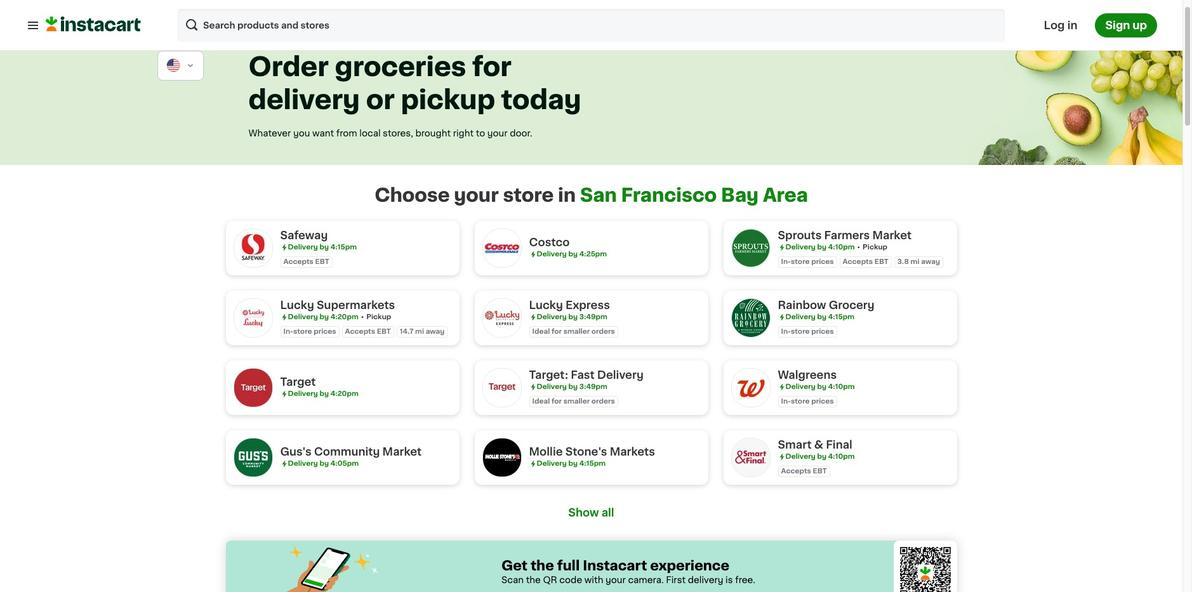 Task type: locate. For each thing, give the bounding box(es) containing it.
0 vertical spatial 4:10pm
[[829, 244, 855, 251]]

3.8
[[898, 259, 910, 266]]

4:20pm up 'community'
[[331, 390, 359, 397]]

scan
[[502, 576, 524, 585]]

by down fast
[[569, 384, 578, 391]]

san francisco bay area button
[[581, 186, 809, 205]]

4:15pm
[[331, 244, 357, 251], [829, 314, 855, 321], [580, 460, 606, 467]]

store down "rainbow"
[[792, 328, 810, 335]]

mi
[[911, 259, 920, 266], [415, 328, 424, 335]]

delivery by 4:15pm
[[288, 244, 357, 251], [786, 314, 855, 321], [537, 460, 606, 467]]

by left the 4:05pm
[[320, 460, 329, 467]]

by for smart & final
[[818, 454, 827, 461]]

for down target: at the left bottom
[[552, 398, 562, 405]]

delivery up you at the top
[[249, 87, 360, 113]]

2 4:10pm from the top
[[829, 384, 855, 391]]

1 vertical spatial orders
[[592, 398, 615, 405]]

1 vertical spatial 4:10pm
[[829, 384, 855, 391]]

target: fast delivery image
[[482, 368, 522, 408]]

in-
[[782, 259, 792, 266], [284, 328, 294, 335], [782, 328, 792, 335], [782, 398, 792, 405]]

orders down express
[[592, 328, 615, 335]]

•
[[858, 244, 861, 251], [361, 314, 364, 321]]

2 3:49pm from the top
[[580, 384, 608, 391]]

prices
[[812, 259, 834, 266], [314, 328, 336, 335], [812, 328, 834, 335], [812, 398, 834, 405]]

delivery by 3:49pm down lucky express
[[537, 314, 608, 321]]

pickup
[[401, 87, 495, 113]]

delivery
[[249, 87, 360, 113], [688, 576, 724, 585]]

2 ideal for smaller orders from the top
[[533, 398, 615, 405]]

in-store prices down sprouts
[[782, 259, 834, 266]]

store down delivery by 4:20pm • pickup
[[294, 328, 312, 335]]

accepts down the delivery by 4:10pm • pickup
[[843, 259, 873, 266]]

2 horizontal spatial delivery by 4:15pm
[[786, 314, 855, 321]]

1 4:20pm from the top
[[331, 314, 359, 321]]

delivery down walgreens
[[786, 384, 816, 391]]

ebt
[[315, 259, 330, 266], [875, 259, 889, 266], [377, 328, 391, 335], [813, 468, 828, 475]]

3:49pm for fast
[[580, 384, 608, 391]]

4:20pm
[[331, 314, 359, 321], [331, 390, 359, 397]]

0 vertical spatial ideal
[[533, 328, 550, 335]]

experience
[[651, 560, 730, 573]]

1 horizontal spatial delivery by 4:15pm
[[537, 460, 606, 467]]

1 vertical spatial in
[[558, 186, 576, 205]]

orders
[[592, 328, 615, 335], [592, 398, 615, 405]]

1 vertical spatial ideal for smaller orders
[[533, 398, 615, 405]]

2 4:20pm from the top
[[331, 390, 359, 397]]

mi right 3.8
[[911, 259, 920, 266]]

in right log
[[1068, 20, 1078, 30]]

0 vertical spatial 4:15pm
[[331, 244, 357, 251]]

in-store prices
[[782, 259, 834, 266], [284, 328, 336, 335], [782, 328, 834, 335], [782, 398, 834, 405]]

delivery by 4:10pm
[[786, 384, 855, 391], [786, 454, 855, 461]]

pickup down farmers
[[863, 244, 888, 251]]

today
[[502, 87, 582, 113]]

by down walgreens
[[818, 384, 827, 391]]

delivery by 4:10pm for walgreens
[[786, 384, 855, 391]]

smaller down fast
[[564, 398, 590, 405]]

stone's
[[566, 447, 608, 457]]

ideal for smaller orders down lucky express
[[533, 328, 615, 335]]

local
[[360, 129, 381, 138]]

0 horizontal spatial lucky
[[280, 300, 314, 311]]

1 orders from the top
[[592, 328, 615, 335]]

0 horizontal spatial 4:15pm
[[331, 244, 357, 251]]

accepts down the 'smart'
[[782, 468, 812, 475]]

0 vertical spatial for
[[473, 54, 512, 80]]

your up costco image
[[454, 186, 499, 205]]

1 horizontal spatial in
[[1068, 20, 1078, 30]]

delivery down the gus's
[[288, 460, 318, 467]]

all
[[602, 508, 615, 518]]

the left the qr
[[526, 576, 541, 585]]

ideal down target: at the left bottom
[[533, 398, 550, 405]]

3:49pm
[[580, 314, 608, 321], [580, 384, 608, 391]]

0 vertical spatial delivery
[[249, 87, 360, 113]]

1 horizontal spatial lucky
[[529, 300, 563, 311]]

in-store prices down delivery by 4:20pm • pickup
[[284, 328, 336, 335]]

4:10pm for walgreens
[[829, 384, 855, 391]]

1 vertical spatial the
[[526, 576, 541, 585]]

delivery for mollie stone's markets
[[537, 460, 567, 467]]

0 vertical spatial •
[[858, 244, 861, 251]]

1 horizontal spatial mi
[[911, 259, 920, 266]]

None search field
[[177, 7, 1007, 43]]

lucky up delivery by 4:20pm • pickup
[[280, 300, 314, 311]]

smaller down lucky express
[[564, 328, 590, 335]]

accepts down safeway
[[284, 259, 314, 266]]

1 ideal for smaller orders from the top
[[533, 328, 615, 335]]

ebt down safeway
[[315, 259, 330, 266]]

get the full instacart experience scan the qr code with your camera. first delivery is free.
[[502, 560, 756, 585]]

market right 'community'
[[383, 447, 422, 457]]

0 vertical spatial delivery by 3:49pm
[[537, 314, 608, 321]]

1 vertical spatial smaller
[[564, 398, 590, 405]]

1 vertical spatial market
[[383, 447, 422, 457]]

4:10pm
[[829, 244, 855, 251], [829, 384, 855, 391], [829, 454, 855, 461]]

in- down sprouts
[[782, 259, 792, 266]]

market up 3.8
[[873, 231, 912, 241]]

1 vertical spatial ideal
[[533, 398, 550, 405]]

order
[[249, 54, 329, 80]]

delivery by 4:15pm for rainbow grocery
[[786, 314, 855, 321]]

1 horizontal spatial pickup
[[863, 244, 888, 251]]

0 vertical spatial 3:49pm
[[580, 314, 608, 321]]

4:15pm up lucky supermarkets
[[331, 244, 357, 251]]

1 vertical spatial pickup
[[367, 314, 391, 321]]

store
[[503, 186, 554, 205], [792, 259, 810, 266], [294, 328, 312, 335], [792, 328, 810, 335], [792, 398, 810, 405]]

for inside order groceries for delivery or pickup today
[[473, 54, 512, 80]]

prices down rainbow grocery
[[812, 328, 834, 335]]

instacart
[[583, 560, 648, 573]]

in-store prices down walgreens
[[782, 398, 834, 405]]

1 vertical spatial away
[[426, 328, 445, 335]]

order groceries for delivery or pickup today
[[249, 54, 582, 113]]

for
[[473, 54, 512, 80], [552, 328, 562, 335], [552, 398, 562, 405]]

prices for farmers
[[812, 259, 834, 266]]

1 vertical spatial for
[[552, 328, 562, 335]]

delivery down experience
[[688, 576, 724, 585]]

get
[[502, 560, 528, 573]]

• down supermarkets
[[361, 314, 364, 321]]

delivery by 4:05pm
[[288, 460, 359, 467]]

delivery by 3:49pm for express
[[537, 314, 608, 321]]

1 delivery by 3:49pm from the top
[[537, 314, 608, 321]]

0 horizontal spatial in
[[558, 186, 576, 205]]

delivery down "rainbow"
[[786, 314, 816, 321]]

3.8 mi away
[[898, 259, 941, 266]]

2 delivery by 4:10pm from the top
[[786, 454, 855, 461]]

lucky left express
[[529, 300, 563, 311]]

want
[[313, 129, 334, 138]]

4:20pm down lucky supermarkets
[[331, 314, 359, 321]]

delivery inside order groceries for delivery or pickup today
[[249, 87, 360, 113]]

delivery down costco on the left
[[537, 251, 567, 258]]

lucky
[[280, 300, 314, 311], [529, 300, 563, 311]]

store down walgreens
[[792, 398, 810, 405]]

the up the qr
[[531, 560, 554, 573]]

lucky supermarkets image
[[233, 299, 273, 338]]

4:10pm down walgreens
[[829, 384, 855, 391]]

1 horizontal spatial •
[[858, 244, 861, 251]]

0 vertical spatial pickup
[[863, 244, 888, 251]]

1 vertical spatial delivery by 4:15pm
[[786, 314, 855, 321]]

0 vertical spatial smaller
[[564, 328, 590, 335]]

pickup
[[863, 244, 888, 251], [367, 314, 391, 321]]

free.
[[736, 576, 756, 585]]

Search field
[[177, 7, 1007, 43]]

accepts ebt
[[284, 259, 330, 266], [843, 259, 889, 266], [345, 328, 391, 335], [782, 468, 828, 475]]

lucky express image
[[482, 299, 522, 338]]

1 vertical spatial 4:15pm
[[829, 314, 855, 321]]

pickup for supermarkets
[[367, 314, 391, 321]]

lucky for lucky supermarkets
[[280, 300, 314, 311]]

your right to
[[488, 129, 508, 138]]

0 vertical spatial ideal for smaller orders
[[533, 328, 615, 335]]

by for safeway
[[320, 244, 329, 251]]

• down farmers
[[858, 244, 861, 251]]

2 vertical spatial 4:10pm
[[829, 454, 855, 461]]

by down rainbow grocery
[[818, 314, 827, 321]]

delivery down lucky express
[[537, 314, 567, 321]]

1 horizontal spatial 4:15pm
[[580, 460, 606, 467]]

sprouts farmers market
[[778, 231, 912, 241]]

2 lucky from the left
[[529, 300, 563, 311]]

prices for supermarkets
[[314, 328, 336, 335]]

delivery down safeway
[[288, 244, 318, 251]]

ideal
[[533, 328, 550, 335], [533, 398, 550, 405]]

in- down "rainbow"
[[782, 328, 792, 335]]

accepts
[[284, 259, 314, 266], [843, 259, 873, 266], [345, 328, 375, 335], [782, 468, 812, 475]]

1 horizontal spatial market
[[873, 231, 912, 241]]

mi right 14.7
[[415, 328, 424, 335]]

lucky for lucky express
[[529, 300, 563, 311]]

2 smaller from the top
[[564, 398, 590, 405]]

2 vertical spatial delivery by 4:15pm
[[537, 460, 606, 467]]

for down lucky express
[[552, 328, 562, 335]]

safeway
[[280, 231, 328, 241]]

instacart home image
[[46, 16, 141, 31]]

0 vertical spatial delivery by 4:10pm
[[786, 384, 855, 391]]

san
[[581, 186, 617, 205]]

market for sprouts farmers market
[[873, 231, 912, 241]]

united states element
[[165, 58, 181, 74]]

3:49pm down express
[[580, 314, 608, 321]]

by for costco
[[569, 251, 578, 258]]

1 vertical spatial delivery by 4:10pm
[[786, 454, 855, 461]]

0 vertical spatial in
[[1068, 20, 1078, 30]]

the
[[531, 560, 554, 573], [526, 576, 541, 585]]

in-store prices down "rainbow"
[[782, 328, 834, 335]]

delivery by 4:10pm down &
[[786, 454, 855, 461]]

in- down walgreens
[[782, 398, 792, 405]]

market
[[873, 231, 912, 241], [383, 447, 422, 457]]

1 ideal from the top
[[533, 328, 550, 335]]

by for rainbow grocery
[[818, 314, 827, 321]]

away right 14.7
[[426, 328, 445, 335]]

away
[[922, 259, 941, 266], [426, 328, 445, 335]]

1 horizontal spatial delivery
[[688, 576, 724, 585]]

4:15pm down mollie stone's markets
[[580, 460, 606, 467]]

1 lucky from the left
[[280, 300, 314, 311]]

delivery for target
[[288, 390, 318, 397]]

0 horizontal spatial •
[[361, 314, 364, 321]]

by left 4:25pm on the top of the page
[[569, 251, 578, 258]]

rainbow grocery
[[778, 300, 875, 311]]

bay
[[722, 186, 759, 205]]

1 vertical spatial 3:49pm
[[580, 384, 608, 391]]

store for rainbow grocery
[[792, 328, 810, 335]]

2 horizontal spatial 4:15pm
[[829, 314, 855, 321]]

3 4:10pm from the top
[[829, 454, 855, 461]]

rainbow grocery image
[[731, 299, 771, 338]]

away right 3.8
[[922, 259, 941, 266]]

• for supermarkets
[[361, 314, 364, 321]]

ideal down lucky express
[[533, 328, 550, 335]]

mollie stone's markets image
[[482, 438, 522, 478]]

3:49pm down target: fast delivery
[[580, 384, 608, 391]]

mollie
[[529, 447, 563, 457]]

for for lucky
[[552, 328, 562, 335]]

2 vertical spatial your
[[606, 576, 626, 585]]

delivery by 3:49pm down fast
[[537, 384, 608, 391]]

smart
[[778, 440, 812, 450]]

delivery down target: at the left bottom
[[537, 384, 567, 391]]

by down stone's
[[569, 460, 578, 467]]

by
[[320, 244, 329, 251], [818, 244, 827, 251], [569, 251, 578, 258], [320, 314, 329, 321], [569, 314, 578, 321], [818, 314, 827, 321], [569, 384, 578, 391], [818, 384, 827, 391], [320, 390, 329, 397], [818, 454, 827, 461], [320, 460, 329, 467], [569, 460, 578, 467]]

prices down the delivery by 4:10pm • pickup
[[812, 259, 834, 266]]

0 horizontal spatial mi
[[415, 328, 424, 335]]

0 horizontal spatial delivery
[[249, 87, 360, 113]]

1 vertical spatial delivery
[[688, 576, 724, 585]]

0 horizontal spatial away
[[426, 328, 445, 335]]

walgreens image
[[731, 368, 771, 408]]

in- right the lucky supermarkets image
[[284, 328, 294, 335]]

away for lucky supermarkets
[[426, 328, 445, 335]]

0 horizontal spatial delivery by 4:15pm
[[288, 244, 357, 251]]

ideal for smaller orders for fast
[[533, 398, 615, 405]]

choose
[[375, 186, 450, 205]]

store down sprouts
[[792, 259, 810, 266]]

0 vertical spatial away
[[922, 259, 941, 266]]

0 vertical spatial mi
[[911, 259, 920, 266]]

target: fast delivery
[[529, 370, 644, 380]]

costco image
[[482, 229, 522, 268]]

1 horizontal spatial away
[[922, 259, 941, 266]]

your down instacart
[[606, 576, 626, 585]]

4:15pm for safeway
[[331, 244, 357, 251]]

0 horizontal spatial market
[[383, 447, 422, 457]]

0 vertical spatial delivery by 4:15pm
[[288, 244, 357, 251]]

smaller
[[564, 328, 590, 335], [564, 398, 590, 405]]

0 vertical spatial 4:20pm
[[331, 314, 359, 321]]

0 vertical spatial orders
[[592, 328, 615, 335]]

prices for grocery
[[812, 328, 834, 335]]

community
[[314, 447, 380, 457]]

delivery for target: fast delivery
[[537, 384, 567, 391]]

full
[[558, 560, 580, 573]]

for up pickup
[[473, 54, 512, 80]]

2 ideal from the top
[[533, 398, 550, 405]]

log in button
[[1041, 13, 1082, 37]]

your
[[488, 129, 508, 138], [454, 186, 499, 205], [606, 576, 626, 585]]

in- for lucky
[[284, 328, 294, 335]]

1 vertical spatial 4:20pm
[[331, 390, 359, 397]]

1 smaller from the top
[[564, 328, 590, 335]]

delivery by 4:15pm down stone's
[[537, 460, 606, 467]]

2 vertical spatial 4:15pm
[[580, 460, 606, 467]]

pickup down supermarkets
[[367, 314, 391, 321]]

walgreens
[[778, 370, 837, 380]]

by down lucky express
[[569, 314, 578, 321]]

by down &
[[818, 454, 827, 461]]

accepts down delivery by 4:20pm • pickup
[[345, 328, 375, 335]]

sign up button
[[1096, 13, 1158, 37]]

delivery down the 'smart'
[[786, 454, 816, 461]]

store for sprouts farmers market
[[792, 259, 810, 266]]

orders down target: fast delivery
[[592, 398, 615, 405]]

express
[[566, 300, 610, 311]]

by for mollie stone's markets
[[569, 460, 578, 467]]

1 3:49pm from the top
[[580, 314, 608, 321]]

1 vertical spatial •
[[361, 314, 364, 321]]

mi for lucky supermarkets
[[415, 328, 424, 335]]

ebt left 3.8
[[875, 259, 889, 266]]

by down safeway
[[320, 244, 329, 251]]

delivery by 4:15pm down safeway
[[288, 244, 357, 251]]

0 horizontal spatial pickup
[[367, 314, 391, 321]]

2 vertical spatial for
[[552, 398, 562, 405]]

0 vertical spatial market
[[873, 231, 912, 241]]

1 vertical spatial mi
[[415, 328, 424, 335]]

2 delivery by 3:49pm from the top
[[537, 384, 608, 391]]

or
[[366, 87, 395, 113]]

in-store prices for rainbow
[[782, 328, 834, 335]]

in inside button
[[1068, 20, 1078, 30]]

1 delivery by 4:10pm from the top
[[786, 384, 855, 391]]

4:25pm
[[580, 251, 607, 258]]

ideal for smaller orders down fast
[[533, 398, 615, 405]]

prices down delivery by 4:20pm • pickup
[[314, 328, 336, 335]]

rainbow
[[778, 300, 827, 311]]

delivery inside get the full instacart experience scan the qr code with your camera. first delivery is free.
[[688, 576, 724, 585]]

4:15pm down grocery
[[829, 314, 855, 321]]

delivery by 4:15pm for safeway
[[288, 244, 357, 251]]

your inside get the full instacart experience scan the qr code with your camera. first delivery is free.
[[606, 576, 626, 585]]

groceries
[[335, 54, 467, 80]]

1 vertical spatial delivery by 3:49pm
[[537, 384, 608, 391]]

2 orders from the top
[[592, 398, 615, 405]]

0 vertical spatial your
[[488, 129, 508, 138]]

with
[[585, 576, 604, 585]]

delivery by 4:15pm down rainbow grocery
[[786, 314, 855, 321]]

4:10pm down sprouts farmers market
[[829, 244, 855, 251]]

4:10pm down final
[[829, 454, 855, 461]]

delivery by 4:10pm down walgreens
[[786, 384, 855, 391]]

in left san
[[558, 186, 576, 205]]

accepts ebt down the 'smart'
[[782, 468, 828, 475]]



Task type: vqa. For each thing, say whether or not it's contained in the screenshot.


Task type: describe. For each thing, give the bounding box(es) containing it.
1 vertical spatial your
[[454, 186, 499, 205]]

target image
[[233, 368, 273, 408]]

by for walgreens
[[818, 384, 827, 391]]

store for walgreens
[[792, 398, 810, 405]]

accepts ebt down supermarkets
[[345, 328, 391, 335]]

delivery for smart & final
[[786, 454, 816, 461]]

to
[[476, 129, 485, 138]]

delivery right fast
[[598, 370, 644, 380]]

supermarkets
[[317, 300, 395, 311]]

delivery for lucky express
[[537, 314, 567, 321]]

by down lucky supermarkets
[[320, 314, 329, 321]]

log
[[1045, 20, 1066, 30]]

in-store prices for sprouts
[[782, 259, 834, 266]]

delivery for costco
[[537, 251, 567, 258]]

for for target:
[[552, 398, 562, 405]]

show all button
[[565, 506, 618, 521]]

choose your store in san francisco bay area
[[375, 186, 809, 205]]

sign
[[1106, 20, 1131, 30]]

ideal for smaller orders for express
[[533, 328, 615, 335]]

final
[[827, 440, 853, 450]]

store for lucky supermarkets
[[294, 328, 312, 335]]

delivery down lucky supermarkets
[[288, 314, 318, 321]]

log in
[[1045, 20, 1078, 30]]

brought
[[416, 129, 451, 138]]

code
[[560, 576, 583, 585]]

delivery for gus's community market
[[288, 460, 318, 467]]

area
[[763, 186, 809, 205]]

delivery by 4:10pm for smart & final
[[786, 454, 855, 461]]

3:49pm for express
[[580, 314, 608, 321]]

grocery
[[829, 300, 875, 311]]

by for target: fast delivery
[[569, 384, 578, 391]]

stores,
[[383, 129, 413, 138]]

from
[[336, 129, 357, 138]]

ebt down &
[[813, 468, 828, 475]]

target
[[280, 377, 316, 387]]

4:15pm for rainbow grocery
[[829, 314, 855, 321]]

orders for express
[[592, 328, 615, 335]]

delivery by 3:49pm for fast
[[537, 384, 608, 391]]

lucky supermarkets
[[280, 300, 395, 311]]

1 4:10pm from the top
[[829, 244, 855, 251]]

fast
[[571, 370, 595, 380]]

is
[[726, 576, 733, 585]]

prices down walgreens
[[812, 398, 834, 405]]

target:
[[529, 370, 569, 380]]

smart & final image
[[731, 438, 771, 478]]

ebt left 14.7
[[377, 328, 391, 335]]

by for target
[[320, 390, 329, 397]]

whatever
[[249, 129, 291, 138]]

in- for rainbow
[[782, 328, 792, 335]]

whatever you want from local stores, brought right to your door.
[[249, 129, 533, 138]]

4:05pm
[[331, 460, 359, 467]]

sign up
[[1106, 20, 1148, 30]]

delivery by 4:25pm
[[537, 251, 607, 258]]

delivery down sprouts
[[786, 244, 816, 251]]

up
[[1134, 20, 1148, 30]]

pickup for farmers
[[863, 244, 888, 251]]

gus's community market image
[[233, 438, 273, 478]]

markets
[[610, 447, 656, 457]]

ideal for target: fast delivery
[[533, 398, 550, 405]]

4:15pm for mollie stone's markets
[[580, 460, 606, 467]]

open main menu image
[[25, 17, 41, 33]]

in- for sprouts
[[782, 259, 792, 266]]

gus's community market
[[280, 447, 422, 457]]

first
[[666, 576, 686, 585]]

sprouts farmers market image
[[731, 229, 771, 268]]

camera.
[[628, 576, 664, 585]]

• for farmers
[[858, 244, 861, 251]]

delivery by 4:10pm • pickup
[[786, 244, 888, 251]]

4:10pm for smart & final
[[829, 454, 855, 461]]

accepts ebt down farmers
[[843, 259, 889, 266]]

ideal for lucky express
[[533, 328, 550, 335]]

delivery for rainbow grocery
[[786, 314, 816, 321]]

qr
[[543, 576, 558, 585]]

in-store prices for lucky
[[284, 328, 336, 335]]

delivery by 4:15pm for mollie stone's markets
[[537, 460, 606, 467]]

4:20pm for delivery by 4:20pm
[[331, 390, 359, 397]]

14.7
[[400, 328, 414, 335]]

mollie stone's markets
[[529, 447, 656, 457]]

francisco
[[622, 186, 717, 205]]

smaller for fast
[[564, 398, 590, 405]]

safeway image
[[233, 229, 273, 268]]

accepts ebt down safeway
[[284, 259, 330, 266]]

delivery by 4:20pm
[[288, 390, 359, 397]]

show all
[[569, 508, 615, 518]]

store up costco on the left
[[503, 186, 554, 205]]

delivery by 4:20pm • pickup
[[288, 314, 391, 321]]

costco
[[529, 237, 570, 247]]

lucky express
[[529, 300, 610, 311]]

door.
[[510, 129, 533, 138]]

market for gus's community market
[[383, 447, 422, 457]]

right
[[453, 129, 474, 138]]

away for sprouts farmers market
[[922, 259, 941, 266]]

qr code image
[[894, 541, 958, 593]]

by for gus's community market
[[320, 460, 329, 467]]

you
[[293, 129, 310, 138]]

smart & final
[[778, 440, 853, 450]]

sprouts
[[778, 231, 822, 241]]

by down sprouts
[[818, 244, 827, 251]]

show
[[569, 508, 599, 518]]

delivery for walgreens
[[786, 384, 816, 391]]

4:20pm for delivery by 4:20pm • pickup
[[331, 314, 359, 321]]

farmers
[[825, 231, 870, 241]]

14.7 mi away
[[400, 328, 445, 335]]

smaller for express
[[564, 328, 590, 335]]

mi for sprouts farmers market
[[911, 259, 920, 266]]

0 vertical spatial the
[[531, 560, 554, 573]]

orders for fast
[[592, 398, 615, 405]]

gus's
[[280, 447, 312, 457]]

delivery for safeway
[[288, 244, 318, 251]]

by for lucky express
[[569, 314, 578, 321]]

&
[[815, 440, 824, 450]]



